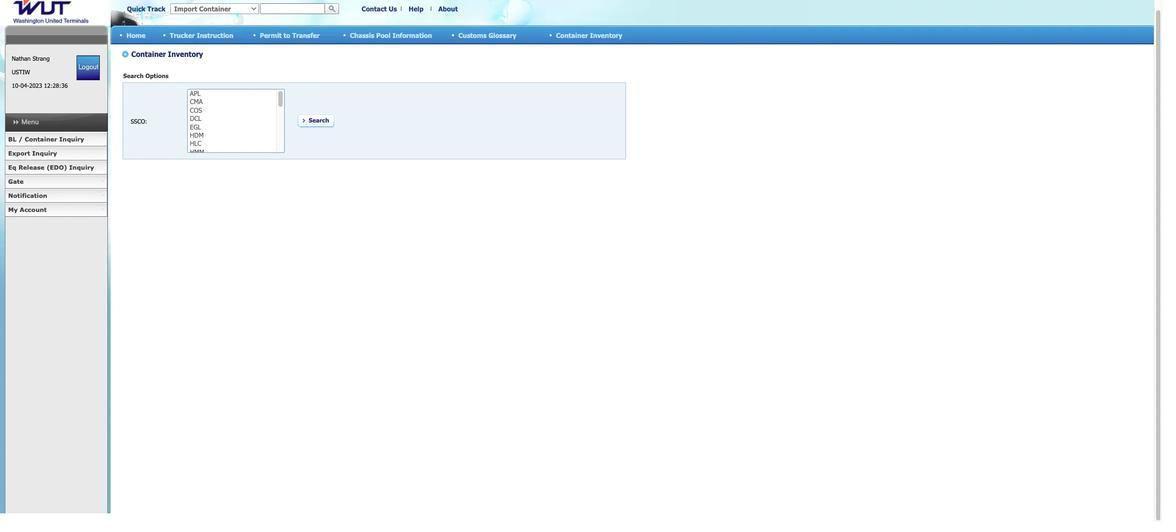 Task type: describe. For each thing, give the bounding box(es) containing it.
nathan strang
[[12, 55, 50, 62]]

information
[[393, 31, 432, 39]]

/
[[19, 136, 23, 143]]

my
[[8, 206, 18, 213]]

customs
[[459, 31, 487, 39]]

my account
[[8, 206, 47, 213]]

trucker instruction
[[170, 31, 233, 39]]

about
[[438, 5, 458, 12]]

gate
[[8, 178, 24, 185]]

1 horizontal spatial container
[[556, 31, 588, 39]]

inventory
[[590, 31, 622, 39]]

bl / container inquiry
[[8, 136, 84, 143]]

eq
[[8, 164, 16, 171]]

us
[[389, 5, 397, 12]]

container inventory
[[556, 31, 622, 39]]

quick
[[127, 5, 145, 12]]

help
[[409, 5, 424, 12]]

10-04-2023 12:28:36
[[12, 82, 68, 89]]

notification link
[[5, 189, 107, 203]]

ustiw
[[12, 68, 30, 75]]

trucker
[[170, 31, 195, 39]]

login image
[[77, 55, 100, 80]]

1 vertical spatial inquiry
[[32, 150, 57, 157]]

contact
[[362, 5, 387, 12]]

about link
[[438, 5, 458, 12]]

my account link
[[5, 203, 107, 217]]

inquiry for container
[[59, 136, 84, 143]]

eq release (edo) inquiry
[[8, 164, 94, 171]]

2023
[[29, 82, 42, 89]]



Task type: locate. For each thing, give the bounding box(es) containing it.
bl / container inquiry link
[[5, 132, 107, 147]]

0 horizontal spatial container
[[25, 136, 57, 143]]

0 vertical spatial inquiry
[[59, 136, 84, 143]]

nathan
[[12, 55, 31, 62]]

container inside bl / container inquiry link
[[25, 136, 57, 143]]

contact us
[[362, 5, 397, 12]]

permit
[[260, 31, 282, 39]]

12:28:36
[[44, 82, 68, 89]]

customs glossary
[[459, 31, 517, 39]]

inquiry right (edo)
[[69, 164, 94, 171]]

04-
[[20, 82, 29, 89]]

export inquiry link
[[5, 147, 107, 161]]

pool
[[376, 31, 391, 39]]

chassis
[[350, 31, 374, 39]]

container
[[556, 31, 588, 39], [25, 136, 57, 143]]

inquiry for (edo)
[[69, 164, 94, 171]]

container up export inquiry
[[25, 136, 57, 143]]

0 vertical spatial container
[[556, 31, 588, 39]]

help link
[[409, 5, 424, 12]]

eq release (edo) inquiry link
[[5, 161, 107, 175]]

chassis pool information
[[350, 31, 432, 39]]

permit to transfer
[[260, 31, 320, 39]]

container left "inventory"
[[556, 31, 588, 39]]

notification
[[8, 192, 47, 199]]

inquiry
[[59, 136, 84, 143], [32, 150, 57, 157], [69, 164, 94, 171]]

instruction
[[197, 31, 233, 39]]

gate link
[[5, 175, 107, 189]]

glossary
[[489, 31, 517, 39]]

10-
[[12, 82, 20, 89]]

contact us link
[[362, 5, 397, 12]]

to
[[284, 31, 290, 39]]

None text field
[[260, 3, 325, 14]]

export inquiry
[[8, 150, 57, 157]]

bl
[[8, 136, 16, 143]]

export
[[8, 150, 30, 157]]

release
[[18, 164, 45, 171]]

inquiry up export inquiry link
[[59, 136, 84, 143]]

inquiry down bl / container inquiry
[[32, 150, 57, 157]]

account
[[20, 206, 47, 213]]

home
[[126, 31, 146, 39]]

(edo)
[[47, 164, 67, 171]]

quick track
[[127, 5, 165, 12]]

transfer
[[292, 31, 320, 39]]

strang
[[32, 55, 50, 62]]

2 vertical spatial inquiry
[[69, 164, 94, 171]]

track
[[147, 5, 165, 12]]

1 vertical spatial container
[[25, 136, 57, 143]]



Task type: vqa. For each thing, say whether or not it's contained in the screenshot.
My Account link
yes



